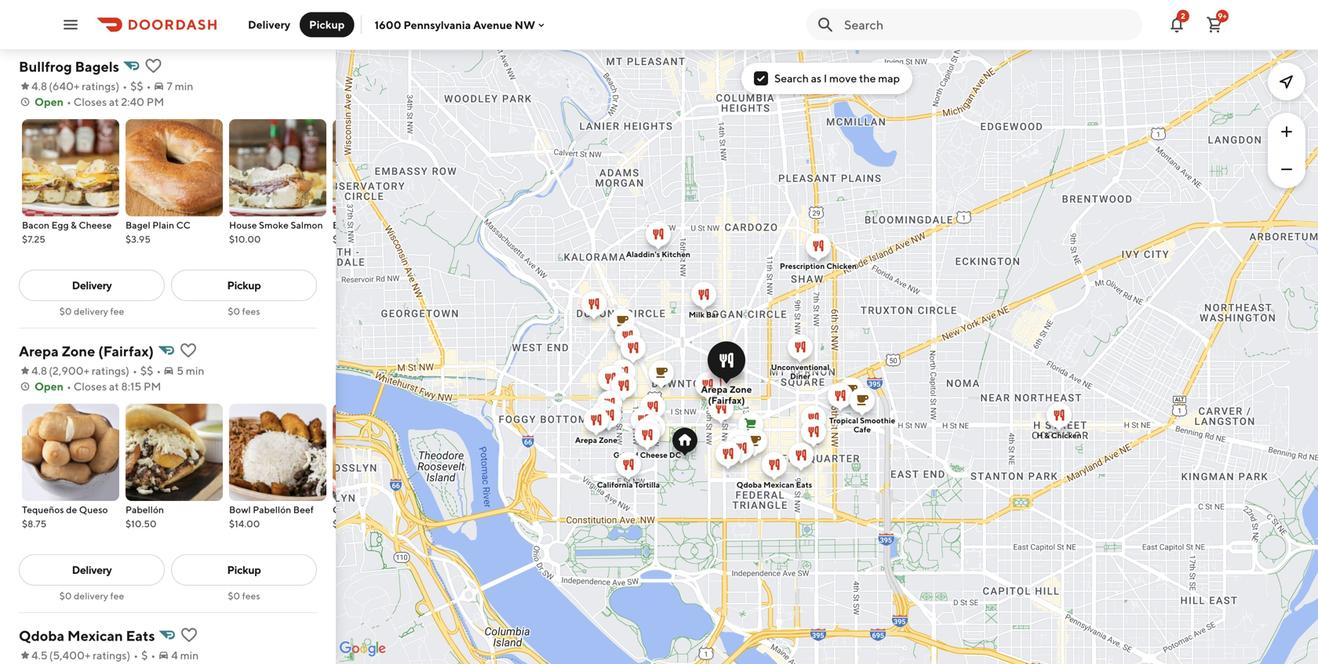 Task type: locate. For each thing, give the bounding box(es) containing it.
1 vertical spatial pm
[[144, 380, 161, 393]]

4.8 down the bullfrog
[[31, 80, 47, 93]]

closes down ( 2,900+ ratings )
[[73, 380, 107, 393]]

the
[[859, 72, 876, 85]]

0 horizontal spatial egg
[[51, 220, 69, 231]]

tequeños de queso $8.75
[[22, 505, 108, 530]]

0 vertical spatial at
[[109, 95, 119, 108]]

at left 2:40
[[109, 95, 119, 108]]

unconventional
[[771, 363, 830, 372], [771, 363, 830, 372]]

dc
[[669, 451, 681, 460], [669, 451, 681, 460]]

1 average rating of 4.8 out of 5 element from the top
[[19, 78, 47, 94]]

) for bagels
[[116, 80, 119, 93]]

pabellón up $14.00
[[253, 505, 291, 516]]

california
[[597, 481, 633, 490], [597, 481, 633, 490]]

click to add this store to your saved list image up 2:40
[[144, 56, 163, 75]]

0 vertical spatial • $$
[[123, 80, 143, 93]]

$0 fees down $14.00
[[228, 591, 260, 602]]

delivery
[[248, 18, 290, 31], [72, 279, 112, 292], [72, 564, 112, 577]]

1 vertical spatial • $$
[[133, 364, 153, 377]]

diner
[[790, 372, 810, 381], [790, 372, 810, 381]]

qdoba
[[737, 481, 762, 490], [737, 481, 762, 490], [19, 628, 64, 645]]

grilled
[[613, 451, 638, 460], [613, 451, 638, 460]]

tequeños
[[22, 505, 64, 516]]

1 vertical spatial $$
[[140, 364, 153, 377]]

ratings up open • closes at 8:15 pm
[[92, 364, 126, 377]]

pabellón
[[126, 505, 164, 516], [253, 505, 291, 516]]

open • closes at 2:40 pm
[[35, 95, 164, 108]]

click to add this store to your saved list image
[[144, 56, 163, 75], [179, 341, 198, 360], [180, 626, 199, 645]]

california tortilla
[[597, 481, 660, 490], [597, 481, 660, 490]]

&
[[71, 220, 77, 231], [352, 220, 358, 231], [1045, 431, 1050, 440], [1045, 431, 1050, 440]]

zoom out image
[[1277, 160, 1296, 179]]

2 delivery link from the top
[[19, 555, 165, 586]]

2 open from the top
[[35, 380, 64, 393]]

at for zone
[[109, 380, 119, 393]]

ratings left • $
[[93, 649, 127, 662]]

) left • $
[[127, 649, 130, 662]]

egg up $6.25
[[333, 220, 350, 231]]

delivery button
[[239, 12, 300, 37]]

$0 delivery fee for zone
[[59, 591, 124, 602]]

min right 7
[[175, 80, 193, 93]]

2
[[1181, 11, 1186, 20]]

4.8
[[31, 80, 47, 93], [31, 364, 47, 377]]

640+
[[53, 80, 79, 93]]

0 vertical spatial click to add this store to your saved list image
[[144, 56, 163, 75]]

delivery
[[74, 306, 108, 317], [74, 591, 108, 602]]

1 vertical spatial $0 delivery fee
[[59, 591, 124, 602]]

1 vertical spatial fees
[[242, 591, 260, 602]]

fees down $10.00
[[242, 306, 260, 317]]

$0
[[59, 306, 72, 317], [228, 306, 240, 317], [59, 591, 72, 602], [228, 591, 240, 602]]

$
[[141, 649, 148, 662]]

$$ up 8:15 at left
[[140, 364, 153, 377]]

1 vertical spatial closes
[[73, 380, 107, 393]]

at for bagels
[[109, 95, 119, 108]]

open
[[35, 95, 64, 108], [35, 380, 64, 393]]

1 horizontal spatial queso
[[333, 505, 362, 516]]

smoothie
[[860, 416, 895, 425], [860, 416, 895, 425]]

1 delivery from the top
[[74, 306, 108, 317]]

( down the bullfrog
[[49, 80, 53, 93]]

4.8 left 2,900+
[[31, 364, 47, 377]]

1 pickup link from the top
[[171, 270, 317, 301]]

at
[[109, 95, 119, 108], [109, 380, 119, 393]]

queso inside queso empanada $4.00
[[333, 505, 362, 516]]

1 vertical spatial delivery link
[[19, 555, 165, 586]]

1 vertical spatial click to add this store to your saved list image
[[179, 341, 198, 360]]

click to add this store to your saved list image up 5 min
[[179, 341, 198, 360]]

• $$ for arepa zone (fairfax)
[[133, 364, 153, 377]]

pickup inside button
[[309, 18, 345, 31]]

min right 4
[[180, 649, 199, 662]]

1 vertical spatial at
[[109, 380, 119, 393]]

h & chicken
[[1037, 431, 1082, 440], [1037, 431, 1082, 440]]

1 vertical spatial delivery
[[74, 591, 108, 602]]

0 vertical spatial pm
[[147, 95, 164, 108]]

delivery left pickup button
[[248, 18, 290, 31]]

$0 up 2,900+
[[59, 306, 72, 317]]

0 vertical spatial ratings
[[82, 80, 116, 93]]

2 vertical spatial ratings
[[93, 649, 127, 662]]

1 vertical spatial 4.8
[[31, 364, 47, 377]]

open for bullfrog
[[35, 95, 64, 108]]

• $$
[[123, 80, 143, 93], [133, 364, 153, 377]]

1 vertical spatial min
[[186, 364, 204, 377]]

qdoba mexican eats
[[737, 481, 812, 490], [737, 481, 812, 490], [19, 628, 155, 645]]

click to add this store to your saved list image for qdoba mexican eats
[[180, 626, 199, 645]]

) up 8:15 at left
[[126, 364, 129, 377]]

tropical
[[829, 416, 858, 425], [829, 416, 858, 425]]

( 640+ ratings )
[[49, 80, 119, 93]]

• down 2,900+
[[67, 380, 71, 393]]

( right 4.5
[[49, 649, 53, 662]]

fee for bagels
[[110, 306, 124, 317]]

bagels
[[75, 58, 119, 75]]

beef
[[293, 505, 314, 516]]

2 pabellón from the left
[[253, 505, 291, 516]]

2 vertical spatial click to add this store to your saved list image
[[180, 626, 199, 645]]

cheese inside bacon egg & cheese $7.25
[[79, 220, 112, 231]]

2 queso from the left
[[333, 505, 362, 516]]

ratings for zone
[[92, 364, 126, 377]]

milk
[[689, 310, 705, 319], [689, 310, 705, 319]]

average rating of 4.8 out of 5 element
[[19, 78, 47, 94], [19, 363, 47, 379]]

pickup right 'delivery' button
[[309, 18, 345, 31]]

fees
[[242, 306, 260, 317], [242, 591, 260, 602]]

2 pickup link from the top
[[171, 555, 317, 586]]

1 horizontal spatial egg
[[333, 220, 350, 231]]

1 vertical spatial (
[[49, 364, 53, 377]]

2 closes from the top
[[73, 380, 107, 393]]

bowl
[[229, 505, 251, 516]]

0 vertical spatial min
[[175, 80, 193, 93]]

1 $0 delivery fee from the top
[[59, 306, 124, 317]]

min
[[175, 80, 193, 93], [186, 364, 204, 377], [180, 649, 199, 662]]

closes for bagels
[[73, 95, 107, 108]]

(fairfax)
[[98, 343, 154, 360], [708, 395, 745, 406], [708, 395, 745, 406]]

0 vertical spatial delivery
[[74, 306, 108, 317]]

$0 down $14.00
[[228, 591, 240, 602]]

house smoke salmon $10.00
[[229, 220, 323, 245]]

4.8 for arepa
[[31, 364, 47, 377]]

1 delivery link from the top
[[19, 270, 165, 301]]

0 vertical spatial fee
[[110, 306, 124, 317]]

2 $0 delivery fee from the top
[[59, 591, 124, 602]]

$0 delivery fee up ( 5,400+ ratings )
[[59, 591, 124, 602]]

click to add this store to your saved list image up 4 min
[[180, 626, 199, 645]]

0 vertical spatial pickup
[[309, 18, 345, 31]]

1 egg from the left
[[51, 220, 69, 231]]

1 items, open order cart image
[[1205, 15, 1224, 34]]

delivery link for bagels
[[19, 270, 165, 301]]

pm for bullfrog bagels
[[147, 95, 164, 108]]

1 vertical spatial pickup link
[[171, 555, 317, 586]]

average rating of 4.8 out of 5 element left 2,900+
[[19, 363, 47, 379]]

average rating of 4.8 out of 5 element down the bullfrog
[[19, 78, 47, 94]]

pickup link down $10.00
[[171, 270, 317, 301]]

delivery for zone
[[74, 591, 108, 602]]

aladdin's
[[626, 250, 660, 259], [626, 250, 660, 259]]

tropical smoothie cafe
[[829, 416, 895, 434], [829, 416, 895, 434]]

ratings up open • closes at 2:40 pm
[[82, 80, 116, 93]]

fee
[[110, 306, 124, 317], [110, 591, 124, 602]]

cafe
[[854, 425, 871, 434], [854, 425, 871, 434]]

• right the $
[[151, 649, 156, 662]]

pickup down $14.00
[[227, 564, 261, 577]]

3 ( from the top
[[49, 649, 53, 662]]

1 fee from the top
[[110, 306, 124, 317]]

at left 8:15 at left
[[109, 380, 119, 393]]

) for zone
[[126, 364, 129, 377]]

2 average rating of 4.8 out of 5 element from the top
[[19, 363, 47, 379]]

fee up ( 5,400+ ratings )
[[110, 591, 124, 602]]

0 vertical spatial delivery
[[248, 18, 290, 31]]

pickup link down $14.00
[[171, 555, 317, 586]]

grilled cheese dc
[[613, 451, 681, 460], [613, 451, 681, 460]]

0 vertical spatial fees
[[242, 306, 260, 317]]

delivery link down tequeños de queso $8.75 at the bottom left
[[19, 555, 165, 586]]

kitchen
[[662, 250, 690, 259], [662, 250, 690, 259]]

2 fees from the top
[[242, 591, 260, 602]]

0 vertical spatial $0 fees
[[228, 306, 260, 317]]

2 vertical spatial min
[[180, 649, 199, 662]]

pabellón up '$10.50'
[[126, 505, 164, 516]]

delivery link down bacon egg & cheese $7.25
[[19, 270, 165, 301]]

1 vertical spatial delivery
[[72, 279, 112, 292]]

0 vertical spatial delivery link
[[19, 270, 165, 301]]

2 4.8 from the top
[[31, 364, 47, 377]]

) up open • closes at 2:40 pm
[[116, 80, 119, 93]]

1 horizontal spatial pabellón
[[253, 505, 291, 516]]

1 queso from the left
[[79, 505, 108, 516]]

0 horizontal spatial queso
[[79, 505, 108, 516]]

• left 7
[[146, 80, 151, 93]]

• $$ up 2:40
[[123, 80, 143, 93]]

1 vertical spatial pickup
[[227, 279, 261, 292]]

1 vertical spatial open
[[35, 380, 64, 393]]

smoke
[[259, 220, 289, 231]]

closes
[[73, 95, 107, 108], [73, 380, 107, 393]]

0 vertical spatial )
[[116, 80, 119, 93]]

2 vertical spatial )
[[127, 649, 130, 662]]

click to add this store to your saved list image for bullfrog bagels
[[144, 56, 163, 75]]

1 vertical spatial )
[[126, 364, 129, 377]]

fee for zone
[[110, 591, 124, 602]]

delivery up ( 5,400+ ratings )
[[74, 591, 108, 602]]

delivery link for zone
[[19, 555, 165, 586]]

$0 delivery fee
[[59, 306, 124, 317], [59, 591, 124, 602]]

min for qdoba mexican eats
[[180, 649, 199, 662]]

• $$ up 8:15 at left
[[133, 364, 153, 377]]

2 ( from the top
[[49, 364, 53, 377]]

7
[[167, 80, 173, 93]]

fee up ( 2,900+ ratings )
[[110, 306, 124, 317]]

eats
[[796, 481, 812, 490], [796, 481, 812, 490], [126, 628, 155, 645]]

1 4.8 from the top
[[31, 80, 47, 93]]

• $
[[134, 649, 148, 662]]

pm right 2:40
[[147, 95, 164, 108]]

queso
[[79, 505, 108, 516], [333, 505, 362, 516]]

delivery link
[[19, 270, 165, 301], [19, 555, 165, 586]]

1 vertical spatial ratings
[[92, 364, 126, 377]]

move
[[829, 72, 857, 85]]

2 at from the top
[[109, 380, 119, 393]]

queso up "$4.00"
[[333, 505, 362, 516]]

2 delivery from the top
[[74, 591, 108, 602]]

ratings
[[82, 80, 116, 93], [92, 364, 126, 377], [93, 649, 127, 662]]

1 $0 fees from the top
[[228, 306, 260, 317]]

open down 640+ at top left
[[35, 95, 64, 108]]

2 fee from the top
[[110, 591, 124, 602]]

1 open from the top
[[35, 95, 64, 108]]

tequeños de queso image
[[22, 404, 119, 501]]

$$
[[130, 80, 143, 93], [140, 364, 153, 377]]

mexican
[[764, 481, 794, 490], [764, 481, 794, 490], [67, 628, 123, 645]]

pickup for bullfrog bagels
[[227, 279, 261, 292]]

pickup down $10.00
[[227, 279, 261, 292]]

delivery down bacon egg & cheese $7.25
[[72, 279, 112, 292]]

pickup link
[[171, 270, 317, 301], [171, 555, 317, 586]]

cheese
[[79, 220, 112, 231], [360, 220, 393, 231], [640, 451, 668, 460], [640, 451, 668, 460]]

0 vertical spatial pickup link
[[171, 270, 317, 301]]

•
[[123, 80, 127, 93], [146, 80, 151, 93], [67, 95, 71, 108], [133, 364, 137, 377], [156, 364, 161, 377], [67, 380, 71, 393], [134, 649, 138, 662], [151, 649, 156, 662]]

$0 fees
[[228, 306, 260, 317], [228, 591, 260, 602]]

0 vertical spatial closes
[[73, 95, 107, 108]]

2 egg from the left
[[333, 220, 350, 231]]

$0 delivery fee up ( 2,900+ ratings )
[[59, 306, 124, 317]]

egg right bacon
[[51, 220, 69, 231]]

min right 5
[[186, 364, 204, 377]]

egg inside bacon egg & cheese $7.25
[[51, 220, 69, 231]]

0 vertical spatial 4.8
[[31, 80, 47, 93]]

$$ up 2:40
[[130, 80, 143, 93]]

pabellón inside bowl pabellón beef $14.00
[[253, 505, 291, 516]]

0 vertical spatial open
[[35, 95, 64, 108]]

$0 fees for bullfrog bagels
[[228, 306, 260, 317]]

$7.25
[[22, 234, 45, 245]]

( for bullfrog
[[49, 80, 53, 93]]

2 vertical spatial (
[[49, 649, 53, 662]]

open down 2,900+
[[35, 380, 64, 393]]

bacon
[[22, 220, 50, 231]]

house smoke salmon image
[[229, 119, 326, 217]]

pickup for arepa zone (fairfax)
[[227, 564, 261, 577]]

queso right de
[[79, 505, 108, 516]]

0 vertical spatial $$
[[130, 80, 143, 93]]

pickup link for bullfrog bagels
[[171, 270, 317, 301]]

fees down $14.00
[[242, 591, 260, 602]]

1 vertical spatial fee
[[110, 591, 124, 602]]

delivery down tequeños de queso $8.75 at the bottom left
[[72, 564, 112, 577]]

aladdin's kitchen prescription chicken
[[626, 250, 857, 271], [626, 250, 857, 271]]

closes down ( 640+ ratings )
[[73, 95, 107, 108]]

1 ( from the top
[[49, 80, 53, 93]]

as
[[811, 72, 822, 85]]

pickup
[[309, 18, 345, 31], [227, 279, 261, 292], [227, 564, 261, 577]]

$0 up 5,400+
[[59, 591, 72, 602]]

bar
[[706, 310, 719, 319], [706, 310, 719, 319]]

h
[[1037, 431, 1043, 440], [1037, 431, 1043, 440]]

Store search: begin typing to search for stores available on DoorDash text field
[[844, 16, 1133, 33]]

0 vertical spatial $0 delivery fee
[[59, 306, 124, 317]]

1 vertical spatial $0 fees
[[228, 591, 260, 602]]

2 vertical spatial delivery
[[72, 564, 112, 577]]

delivery up ( 2,900+ ratings )
[[74, 306, 108, 317]]

2 vertical spatial pickup
[[227, 564, 261, 577]]

Search as I move the map checkbox
[[754, 71, 768, 86]]

0 vertical spatial (
[[49, 80, 53, 93]]

tortilla
[[634, 481, 660, 490], [634, 481, 660, 490]]

1 vertical spatial average rating of 4.8 out of 5 element
[[19, 363, 47, 379]]

1600 pennsylvania avenue nw
[[375, 18, 535, 31]]

$4.00
[[333, 519, 360, 530]]

1 at from the top
[[109, 95, 119, 108]]

1 closes from the top
[[73, 95, 107, 108]]

egg inside egg & cheese $6.25
[[333, 220, 350, 231]]

0 vertical spatial average rating of 4.8 out of 5 element
[[19, 78, 47, 94]]

4
[[171, 649, 178, 662]]

egg
[[51, 220, 69, 231], [333, 220, 350, 231]]

2 $0 fees from the top
[[228, 591, 260, 602]]

open • closes at 8:15 pm
[[35, 380, 161, 393]]

1 fees from the top
[[242, 306, 260, 317]]

bagel plain cc $3.95
[[126, 220, 191, 245]]

arepa
[[19, 343, 59, 360], [701, 384, 728, 395], [701, 384, 728, 395], [575, 436, 597, 445], [575, 436, 597, 445]]

0 horizontal spatial pabellón
[[126, 505, 164, 516]]

milk bar
[[689, 310, 719, 319], [689, 310, 719, 319]]

pm right 8:15 at left
[[144, 380, 161, 393]]

queso inside tequeños de queso $8.75
[[79, 505, 108, 516]]

$0 fees down $10.00
[[228, 306, 260, 317]]

( up open • closes at 8:15 pm
[[49, 364, 53, 377]]

bullfrog bagels
[[19, 58, 119, 75]]



Task type: vqa. For each thing, say whether or not it's contained in the screenshot.
left Of
no



Task type: describe. For each thing, give the bounding box(es) containing it.
bacon egg & cheese image
[[22, 119, 119, 217]]

house
[[229, 220, 257, 231]]

$0 fees for arepa zone (fairfax)
[[228, 591, 260, 602]]

9+ button
[[1199, 9, 1230, 40]]

fees for arepa zone (fairfax)
[[242, 591, 260, 602]]

i
[[824, 72, 827, 85]]

( 2,900+ ratings )
[[49, 364, 129, 377]]

cheese inside egg & cheese $6.25
[[360, 220, 393, 231]]

de
[[66, 505, 77, 516]]

bowl pabellón beef $14.00
[[229, 505, 314, 530]]

1 pabellón from the left
[[126, 505, 164, 516]]

delivery inside button
[[248, 18, 290, 31]]

5
[[177, 364, 184, 377]]

map
[[878, 72, 900, 85]]

bacon egg & cheese $7.25
[[22, 220, 112, 245]]

salmon
[[291, 220, 323, 231]]

open for arepa
[[35, 380, 64, 393]]

2,900+
[[53, 364, 89, 377]]

nw
[[515, 18, 535, 31]]

( for qdoba
[[49, 649, 53, 662]]

4 min
[[171, 649, 199, 662]]

4.8 for bullfrog
[[31, 80, 47, 93]]

1600 pennsylvania avenue nw button
[[375, 18, 548, 31]]

$8.75
[[22, 519, 47, 530]]

min for bullfrog bagels
[[175, 80, 193, 93]]

ratings for bagels
[[82, 80, 116, 93]]

1600
[[375, 18, 401, 31]]

$3.95
[[126, 234, 151, 245]]

& inside bacon egg & cheese $7.25
[[71, 220, 77, 231]]

$0 down $10.00
[[228, 306, 240, 317]]

notification bell image
[[1168, 15, 1186, 34]]

delivery for bagels
[[72, 279, 112, 292]]

ratings for mexican
[[93, 649, 127, 662]]

closes for zone
[[73, 380, 107, 393]]

2:40
[[121, 95, 144, 108]]

fees for bullfrog bagels
[[242, 306, 260, 317]]

• $$ for bullfrog bagels
[[123, 80, 143, 93]]

$14.00
[[229, 519, 260, 530]]

$6.25
[[333, 234, 358, 245]]

( 5,400+ ratings )
[[49, 649, 130, 662]]

pabellón image
[[126, 404, 223, 501]]

avenue
[[473, 18, 512, 31]]

$10.50
[[126, 519, 157, 530]]

pickup button
[[300, 12, 354, 37]]

7 min
[[167, 80, 193, 93]]

search as i move the map
[[774, 72, 900, 85]]

queso empanada $4.00
[[333, 505, 410, 530]]

egg & cheese $6.25
[[333, 220, 393, 245]]

5 min
[[177, 364, 204, 377]]

9+
[[1218, 11, 1227, 20]]

average rating of 4.8 out of 5 element for arepa zone (fairfax)
[[19, 363, 47, 379]]

• left 5
[[156, 364, 161, 377]]

click to add this store to your saved list image for arepa zone (fairfax)
[[179, 341, 198, 360]]

pm for arepa zone (fairfax)
[[144, 380, 161, 393]]

) for mexican
[[127, 649, 130, 662]]

search
[[774, 72, 809, 85]]

min for arepa zone (fairfax)
[[186, 364, 204, 377]]

• left the $
[[134, 649, 138, 662]]

bagel plain cc image
[[126, 119, 223, 217]]

map region
[[285, 0, 1318, 665]]

• up 8:15 at left
[[133, 364, 137, 377]]

open menu image
[[61, 15, 80, 34]]

4.5
[[31, 649, 48, 662]]

• down 640+ at top left
[[67, 95, 71, 108]]

cc
[[176, 220, 191, 231]]

$$ for bullfrog bagels
[[130, 80, 143, 93]]

bullfrog
[[19, 58, 72, 75]]

$$ for arepa zone (fairfax)
[[140, 364, 153, 377]]

empanada
[[363, 505, 410, 516]]

recenter the map image
[[1277, 72, 1296, 91]]

plain
[[152, 220, 174, 231]]

5,400+
[[53, 649, 90, 662]]

delivery for bagels
[[74, 306, 108, 317]]

zoom in image
[[1277, 122, 1296, 141]]

powered by google image
[[340, 642, 386, 658]]

• up 2:40
[[123, 80, 127, 93]]

pickup link for arepa zone (fairfax)
[[171, 555, 317, 586]]

pennsylvania
[[404, 18, 471, 31]]

( for arepa
[[49, 364, 53, 377]]

$0 delivery fee for bagels
[[59, 306, 124, 317]]

average rating of 4.5 out of 5 element
[[19, 648, 48, 664]]

delivery for zone
[[72, 564, 112, 577]]

& inside egg & cheese $6.25
[[352, 220, 358, 231]]

$10.00
[[229, 234, 261, 245]]

average rating of 4.8 out of 5 element for bullfrog bagels
[[19, 78, 47, 94]]

bagel
[[126, 220, 150, 231]]

bowl pabellón beef image
[[229, 404, 326, 501]]

pabellón $10.50
[[126, 505, 164, 530]]

8:15
[[121, 380, 141, 393]]



